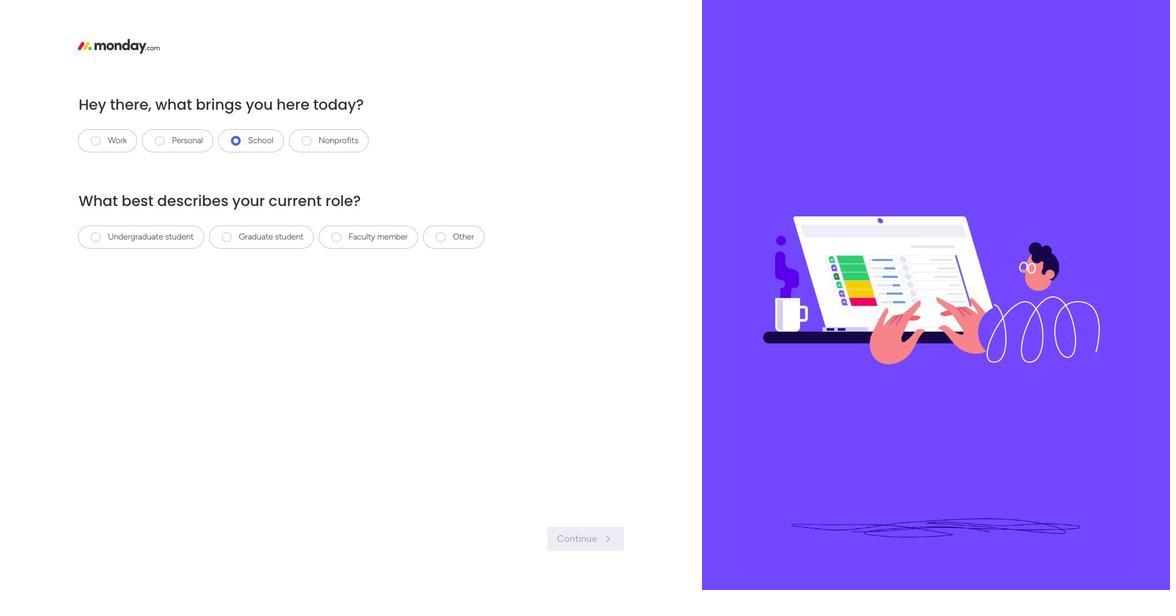 Task type: describe. For each thing, give the bounding box(es) containing it.
work
[[108, 135, 127, 146]]

brings
[[196, 95, 242, 115]]

other
[[453, 232, 474, 242]]

here
[[277, 95, 310, 115]]

role?
[[326, 191, 361, 211]]

your
[[232, 191, 265, 211]]

student for graduate student
[[275, 232, 304, 242]]

undergraduate
[[108, 232, 163, 242]]

undergraduate student
[[108, 232, 194, 242]]

member
[[377, 232, 408, 242]]

faculty member
[[349, 232, 408, 242]]

what
[[79, 191, 118, 211]]

logo image
[[78, 39, 160, 54]]

what best describes your current role?
[[79, 191, 361, 211]]

what brings you here today? image
[[727, 0, 1146, 590]]

hey
[[79, 95, 106, 115]]

describes
[[157, 191, 229, 211]]

today?
[[313, 95, 364, 115]]

hey there, what brings you here today?
[[79, 95, 364, 115]]



Task type: locate. For each thing, give the bounding box(es) containing it.
current
[[269, 191, 322, 211]]

1 horizontal spatial student
[[275, 232, 304, 242]]

student for undergraduate student
[[165, 232, 194, 242]]

personal
[[172, 135, 203, 146]]

student right graduate
[[275, 232, 304, 242]]

there,
[[110, 95, 152, 115]]

what
[[155, 95, 192, 115]]

2 student from the left
[[275, 232, 304, 242]]

faculty
[[349, 232, 375, 242]]

you
[[246, 95, 273, 115]]

best
[[122, 191, 154, 211]]

school
[[248, 135, 274, 146]]

0 horizontal spatial student
[[165, 232, 194, 242]]

student
[[165, 232, 194, 242], [275, 232, 304, 242]]

student down describes
[[165, 232, 194, 242]]

graduate
[[239, 232, 273, 242]]

nonprofits
[[319, 135, 359, 146]]

graduate student
[[239, 232, 304, 242]]

1 student from the left
[[165, 232, 194, 242]]



